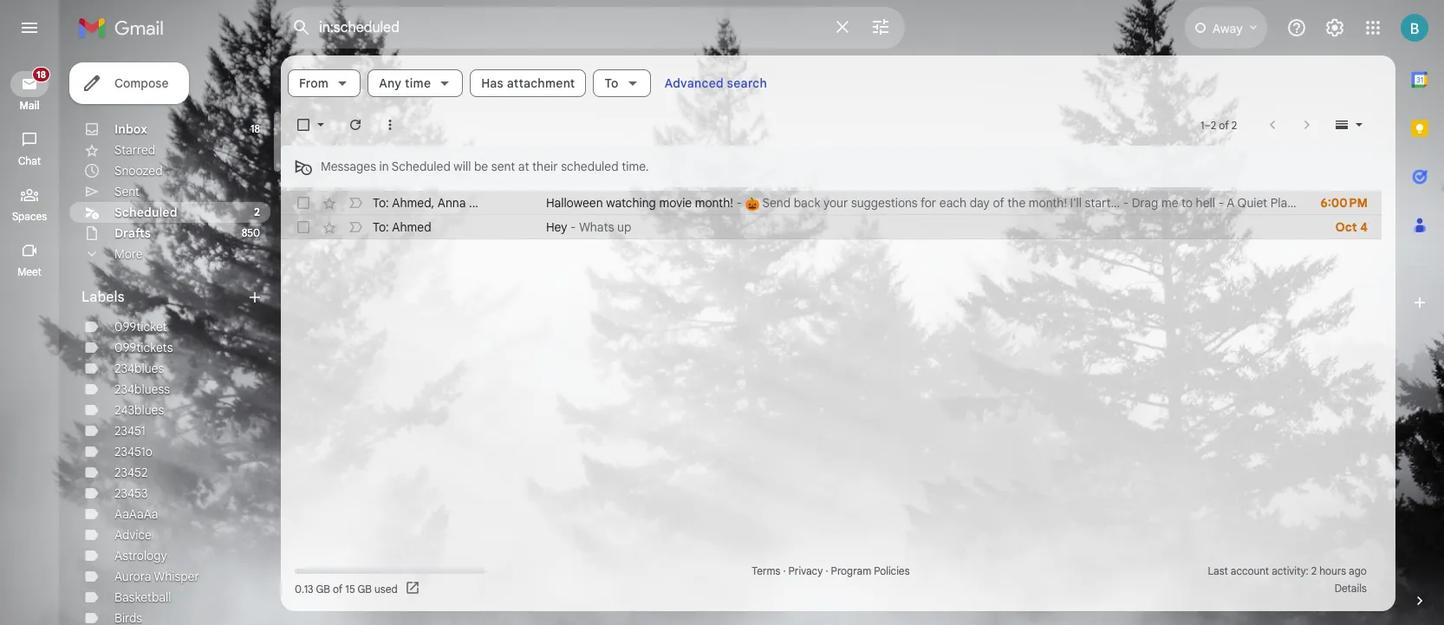 Task type: vqa. For each thing, say whether or not it's contained in the screenshot.
China LINK
no



Task type: locate. For each thing, give the bounding box(es) containing it.
hey - whats up
[[546, 219, 632, 235]]

Search in mail text field
[[319, 19, 822, 36]]

day
[[970, 195, 990, 211]]

1 horizontal spatial ·
[[826, 564, 828, 577]]

0 vertical spatial to:
[[373, 195, 389, 211]]

0 horizontal spatial place
[[1271, 195, 1301, 211]]

astrology
[[114, 548, 167, 564]]

1 horizontal spatial 18
[[251, 122, 260, 135]]

from button
[[288, 69, 361, 97]]

quiet up oct
[[1323, 195, 1353, 211]]

terms link
[[752, 564, 781, 577]]

gb right 0.13
[[316, 582, 330, 595]]

a left the 6:00 pm at the right top of the page
[[1312, 195, 1320, 211]]

0 horizontal spatial gb
[[316, 582, 330, 595]]

none checkbox inside row
[[295, 194, 312, 212]]

0 vertical spatial ahmed
[[392, 195, 431, 211]]

1 vertical spatial to:
[[373, 219, 389, 235]]

· right the privacy
[[826, 564, 828, 577]]

place left the 6:00 pm at the right top of the page
[[1271, 195, 1301, 211]]

2 right the 6:00 pm at the right top of the page
[[1390, 195, 1396, 211]]

2
[[1390, 195, 1396, 211], [254, 205, 260, 218], [1312, 564, 1317, 577]]

1 row from the top
[[281, 191, 1405, 215]]

2 inside row
[[1390, 195, 1396, 211]]

2 place from the left
[[1356, 195, 1386, 211]]

to
[[1182, 195, 1193, 211]]

099tickets
[[114, 340, 173, 355]]

sent
[[114, 184, 140, 199]]

2 ahmed from the top
[[392, 219, 431, 235]]

1 horizontal spatial gb
[[358, 582, 372, 595]]

0 horizontal spatial a
[[1227, 195, 1235, 211]]

- right the 6:00 pm at the right top of the page
[[1399, 195, 1405, 211]]

243blues link
[[114, 402, 164, 418]]

quiet
[[1238, 195, 1268, 211], [1323, 195, 1353, 211]]

2 left hours
[[1312, 564, 1317, 577]]

has attachment button
[[470, 69, 586, 97]]

for
[[921, 195, 936, 211]]

18 link
[[10, 67, 50, 97]]

up
[[617, 219, 632, 235]]

ahmed down to: ahmed , anna ...
[[392, 219, 431, 235]]

terms · privacy · program policies
[[752, 564, 910, 577]]

any time button
[[368, 69, 463, 97]]

2 horizontal spatial 2
[[1390, 195, 1396, 211]]

18
[[36, 68, 46, 81], [251, 122, 260, 135]]

chat heading
[[0, 154, 59, 168]]

compose button
[[69, 62, 189, 104]]

·
[[783, 564, 786, 577], [826, 564, 828, 577]]

oct
[[1336, 219, 1357, 235]]

None checkbox
[[295, 194, 312, 212]]

23451o
[[114, 444, 153, 460]]

a
[[1227, 195, 1235, 211], [1312, 195, 1320, 211]]

advanced search button
[[658, 68, 774, 99]]

1 horizontal spatial place
[[1356, 195, 1386, 211]]

starred link
[[114, 142, 155, 158]]

0 horizontal spatial quiet
[[1238, 195, 1268, 211]]

of left the
[[993, 195, 1005, 211]]

program
[[831, 564, 872, 577]]

advice link
[[114, 527, 152, 543]]

of
[[993, 195, 1005, 211], [333, 582, 343, 595]]

month! left 🎃 image
[[695, 195, 733, 211]]

2 · from the left
[[826, 564, 828, 577]]

gb right 15
[[358, 582, 372, 595]]

1 horizontal spatial 2
[[1312, 564, 1317, 577]]

to: down to: ahmed , anna ...
[[373, 219, 389, 235]]

last account activity: 2 hours ago details
[[1208, 564, 1367, 595]]

details link
[[1335, 582, 1367, 595]]

0 horizontal spatial ·
[[783, 564, 786, 577]]

18 inside "link"
[[36, 68, 46, 81]]

advice
[[114, 527, 152, 543]]

of inside row
[[993, 195, 1005, 211]]

navigation
[[0, 55, 61, 625]]

advanced
[[665, 75, 724, 91]]

anna
[[438, 195, 466, 211]]

your
[[824, 195, 848, 211]]

23452
[[114, 465, 148, 480]]

clear search image
[[825, 10, 860, 44]]

advanced search options image
[[864, 10, 898, 44]]

place up 4
[[1356, 195, 1386, 211]]

to: up to: ahmed
[[373, 195, 389, 211]]

footer containing terms
[[281, 563, 1382, 597]]

privacy link
[[789, 564, 823, 577]]

used
[[375, 582, 398, 595]]

4
[[1360, 219, 1368, 235]]

scheduled link
[[114, 205, 177, 220]]

- left send
[[733, 195, 745, 211]]

2 gb from the left
[[358, 582, 372, 595]]

2 to: from the top
[[373, 219, 389, 235]]

to: for to: ahmed
[[373, 219, 389, 235]]

quiet right hell
[[1238, 195, 1268, 211]]

i'll
[[1070, 195, 1082, 211]]

month! left the i'll
[[1029, 195, 1067, 211]]

labels
[[81, 289, 124, 306]]

main content
[[281, 55, 1405, 611]]

1 to: from the top
[[373, 195, 389, 211]]

1 place from the left
[[1271, 195, 1301, 211]]

· right terms "link"
[[783, 564, 786, 577]]

0 vertical spatial 18
[[36, 68, 46, 81]]

-
[[733, 195, 745, 211], [1123, 195, 1129, 211], [1219, 195, 1224, 211], [1304, 195, 1310, 211], [1399, 195, 1405, 211], [571, 219, 576, 235]]

0 horizontal spatial month!
[[695, 195, 733, 211]]

1 horizontal spatial a
[[1312, 195, 1320, 211]]

1 month! from the left
[[695, 195, 733, 211]]

main menu image
[[19, 17, 40, 38]]

follow link to manage storage image
[[405, 580, 422, 597]]

23451 link
[[114, 423, 145, 439]]

whisper
[[154, 569, 199, 584]]

tab list
[[1396, 55, 1444, 563]]

a right hell
[[1227, 195, 1235, 211]]

23451o link
[[114, 444, 153, 460]]

None checkbox
[[295, 116, 312, 134], [295, 218, 312, 236], [295, 116, 312, 134], [295, 218, 312, 236]]

will
[[454, 159, 471, 174]]

0 vertical spatial scheduled
[[392, 159, 451, 174]]

program policies link
[[831, 564, 910, 577]]

1 quiet from the left
[[1238, 195, 1268, 211]]

1 horizontal spatial of
[[993, 195, 1005, 211]]

2 up '850'
[[254, 205, 260, 218]]

back
[[794, 195, 821, 211]]

0 vertical spatial of
[[993, 195, 1005, 211]]

0 horizontal spatial 2
[[254, 205, 260, 218]]

scheduled up to: ahmed , anna ...
[[392, 159, 451, 174]]

1 horizontal spatial scheduled
[[392, 159, 451, 174]]

to
[[605, 75, 619, 91]]

1 horizontal spatial quiet
[[1323, 195, 1353, 211]]

chat
[[18, 154, 41, 167]]

basketball link
[[114, 590, 171, 605]]

policies
[[874, 564, 910, 577]]

ahmed up to: ahmed
[[392, 195, 431, 211]]

1 vertical spatial scheduled
[[114, 205, 177, 220]]

ago
[[1349, 564, 1367, 577]]

🎃 image
[[745, 197, 760, 211]]

099ticket
[[114, 319, 167, 335]]

0 horizontal spatial 18
[[36, 68, 46, 81]]

1 ahmed from the top
[[392, 195, 431, 211]]

scheduled up drafts link
[[114, 205, 177, 220]]

0.13
[[295, 582, 313, 595]]

aaaaaa
[[114, 506, 158, 522]]

row
[[281, 191, 1405, 215], [281, 215, 1382, 239]]

1 vertical spatial ahmed
[[392, 219, 431, 235]]

aurora whisper link
[[114, 569, 199, 584]]

halloween watching movie month!
[[546, 195, 733, 211]]

starred
[[114, 142, 155, 158]]

sent link
[[114, 184, 140, 199]]

advanced search
[[665, 75, 767, 91]]

234blues link
[[114, 361, 164, 376]]

halloween
[[546, 195, 603, 211]]

- left the 6:00 pm at the right top of the page
[[1304, 195, 1310, 211]]

23453 link
[[114, 486, 148, 501]]

2 month! from the left
[[1029, 195, 1067, 211]]

has
[[481, 75, 504, 91]]

terms
[[752, 564, 781, 577]]

1 horizontal spatial month!
[[1029, 195, 1067, 211]]

gmail image
[[78, 10, 173, 45]]

of left 15
[[333, 582, 343, 595]]

last
[[1208, 564, 1228, 577]]

start...
[[1085, 195, 1120, 211]]

snoozed link
[[114, 163, 163, 179]]

0 horizontal spatial of
[[333, 582, 343, 595]]

footer
[[281, 563, 1382, 597]]



Task type: describe. For each thing, give the bounding box(es) containing it.
mail heading
[[0, 99, 59, 113]]

234bluess
[[114, 381, 170, 397]]

each
[[940, 195, 967, 211]]

850
[[242, 226, 260, 239]]

mail
[[19, 99, 40, 112]]

to button
[[593, 69, 651, 97]]

- left drag
[[1123, 195, 1129, 211]]

aurora whisper
[[114, 569, 199, 584]]

1 vertical spatial of
[[333, 582, 343, 595]]

meet
[[17, 265, 41, 278]]

has attachment
[[481, 75, 575, 91]]

1 · from the left
[[783, 564, 786, 577]]

,
[[431, 195, 435, 211]]

aurora
[[114, 569, 151, 584]]

drag
[[1132, 195, 1159, 211]]

details
[[1335, 582, 1367, 595]]

sent
[[491, 159, 515, 174]]

to: ahmed , anna ...
[[373, 195, 478, 211]]

time.
[[622, 159, 649, 174]]

inbox
[[114, 121, 147, 137]]

hell
[[1196, 195, 1216, 211]]

23451
[[114, 423, 145, 439]]

drafts link
[[114, 225, 151, 241]]

in
[[379, 159, 389, 174]]

scheduled
[[561, 159, 619, 174]]

messages in scheduled will be sent at their scheduled time.
[[321, 159, 649, 174]]

time
[[405, 75, 431, 91]]

1 gb from the left
[[316, 582, 330, 595]]

the
[[1008, 195, 1026, 211]]

watching
[[606, 195, 656, 211]]

1 a from the left
[[1227, 195, 1235, 211]]

0.13 gb of 15 gb used
[[295, 582, 398, 595]]

send back your suggestions for each day of the month! i'll start... - drag me to hell - a quiet place - a quiet place 2 -
[[760, 195, 1405, 211]]

account
[[1231, 564, 1269, 577]]

hey
[[546, 219, 567, 235]]

to: for to: ahmed , anna ...
[[373, 195, 389, 211]]

more
[[114, 246, 143, 262]]

from
[[299, 75, 329, 91]]

support image
[[1287, 17, 1307, 38]]

movie
[[659, 195, 692, 211]]

0 horizontal spatial scheduled
[[114, 205, 177, 220]]

hours
[[1320, 564, 1346, 577]]

attachment
[[507, 75, 575, 91]]

15
[[345, 582, 355, 595]]

23453
[[114, 486, 148, 501]]

spaces heading
[[0, 210, 59, 224]]

astrology link
[[114, 548, 167, 564]]

me
[[1162, 195, 1179, 211]]

2 quiet from the left
[[1323, 195, 1353, 211]]

refresh image
[[347, 116, 364, 134]]

their
[[532, 159, 558, 174]]

any
[[379, 75, 402, 91]]

snoozed
[[114, 163, 163, 179]]

suggestions
[[851, 195, 918, 211]]

at
[[518, 159, 529, 174]]

2 a from the left
[[1312, 195, 1320, 211]]

ahmed for to: ahmed , anna ...
[[392, 195, 431, 211]]

search in mail image
[[286, 12, 317, 43]]

1 vertical spatial 18
[[251, 122, 260, 135]]

- right hey in the top of the page
[[571, 219, 576, 235]]

...
[[469, 195, 478, 211]]

navigation containing mail
[[0, 55, 61, 625]]

2 inside last account activity: 2 hours ago details
[[1312, 564, 1317, 577]]

be
[[474, 159, 488, 174]]

meet heading
[[0, 265, 59, 279]]

more image
[[381, 116, 399, 134]]

234blues
[[114, 361, 164, 376]]

243blues
[[114, 402, 164, 418]]

settings image
[[1325, 17, 1346, 38]]

23452 link
[[114, 465, 148, 480]]

basketball
[[114, 590, 171, 605]]

- right hell
[[1219, 195, 1224, 211]]

ahmed for to: ahmed
[[392, 219, 431, 235]]

labels heading
[[81, 289, 246, 306]]

more button
[[69, 244, 270, 264]]

099ticket link
[[114, 319, 167, 335]]

Search in mail search field
[[281, 7, 905, 49]]

drafts
[[114, 225, 151, 241]]

privacy
[[789, 564, 823, 577]]

toggle split pane mode image
[[1333, 116, 1351, 134]]

234bluess link
[[114, 381, 170, 397]]

send
[[763, 195, 791, 211]]

main content containing from
[[281, 55, 1405, 611]]

any time
[[379, 75, 431, 91]]

to: ahmed
[[373, 219, 431, 235]]

messages
[[321, 159, 376, 174]]

2 row from the top
[[281, 215, 1382, 239]]



